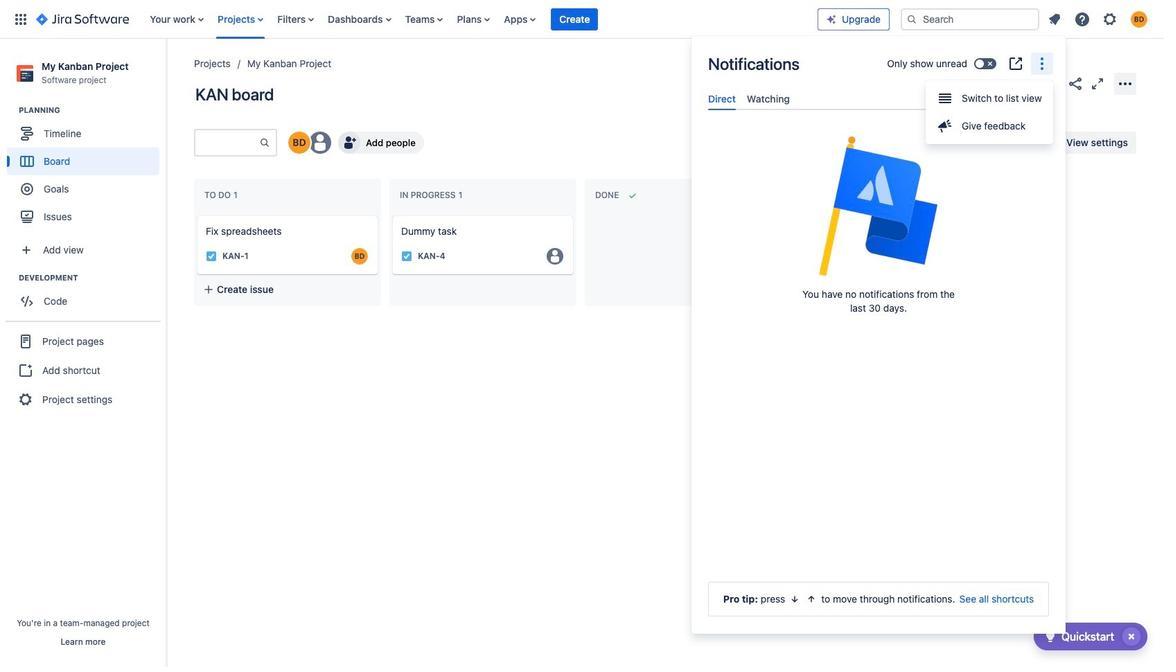 Task type: describe. For each thing, give the bounding box(es) containing it.
your profile and settings image
[[1132, 11, 1148, 27]]

task image for create issue image
[[402, 251, 413, 262]]

check image
[[1043, 629, 1060, 646]]

Search field
[[901, 8, 1040, 30]]

primary element
[[8, 0, 818, 38]]

dismiss quickstart image
[[1121, 626, 1143, 648]]

arrow up image
[[807, 594, 818, 605]]

open notifications in a new tab image
[[1008, 55, 1025, 72]]

heading for planning icon
[[19, 105, 166, 116]]

create issue image
[[383, 207, 400, 223]]

0 horizontal spatial list
[[143, 0, 818, 38]]

sidebar navigation image
[[151, 55, 182, 83]]

help image
[[1075, 11, 1091, 27]]

planning image
[[2, 102, 19, 119]]



Task type: vqa. For each thing, say whether or not it's contained in the screenshot.
expand image
no



Task type: locate. For each thing, give the bounding box(es) containing it.
2 heading from the top
[[19, 273, 166, 284]]

development image
[[2, 270, 19, 287]]

more image
[[1035, 55, 1051, 72]]

1 vertical spatial heading
[[19, 273, 166, 284]]

Search this board text field
[[196, 130, 259, 155]]

settings image
[[1103, 11, 1119, 27]]

sidebar element
[[0, 39, 166, 668]]

task image
[[206, 251, 217, 262], [402, 251, 413, 262]]

create issue image
[[188, 207, 205, 223]]

in progress element
[[400, 190, 466, 201]]

tab panel
[[703, 110, 1055, 123]]

goal image
[[21, 183, 33, 196]]

star kan board image
[[1046, 75, 1062, 92]]

to do element
[[205, 190, 241, 201]]

banner
[[0, 0, 1165, 39]]

task image down to do 'element'
[[206, 251, 217, 262]]

enter full screen image
[[1090, 75, 1107, 92]]

task image for create issue icon
[[206, 251, 217, 262]]

search image
[[907, 14, 918, 25]]

list item
[[552, 0, 599, 38]]

jira software image
[[36, 11, 129, 27], [36, 11, 129, 27]]

tab list
[[703, 87, 1055, 110]]

1 heading from the top
[[19, 105, 166, 116]]

2 task image from the left
[[402, 251, 413, 262]]

1 horizontal spatial task image
[[402, 251, 413, 262]]

task image down in progress element
[[402, 251, 413, 262]]

heading
[[19, 105, 166, 116], [19, 273, 166, 284]]

heading for the development icon on the left top of the page
[[19, 273, 166, 284]]

appswitcher icon image
[[12, 11, 29, 27]]

None search field
[[901, 8, 1040, 30]]

dialog
[[692, 36, 1067, 635]]

1 task image from the left
[[206, 251, 217, 262]]

import image
[[881, 135, 897, 151]]

1 horizontal spatial list
[[1043, 7, 1157, 32]]

add people image
[[341, 135, 358, 151]]

0 horizontal spatial task image
[[206, 251, 217, 262]]

list
[[143, 0, 818, 38], [1043, 7, 1157, 32]]

notifications image
[[1047, 11, 1064, 27]]

group
[[926, 80, 1054, 144], [7, 105, 166, 235], [7, 273, 166, 320], [6, 321, 161, 420]]

0 vertical spatial heading
[[19, 105, 166, 116]]

arrow down image
[[790, 594, 801, 605]]

more actions image
[[1118, 75, 1134, 92]]



